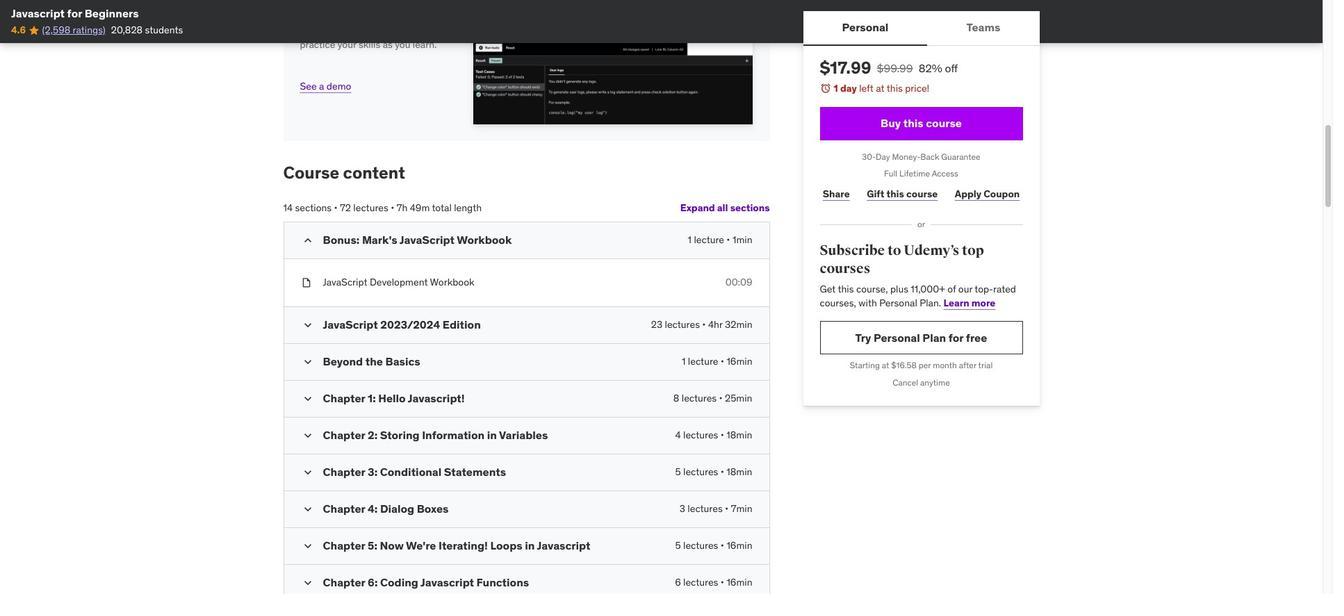 Task type: locate. For each thing, give the bounding box(es) containing it.
this inside button
[[904, 116, 924, 130]]

1 vertical spatial at
[[882, 361, 890, 371]]

to
[[888, 242, 902, 259]]

small image left 2:
[[301, 429, 315, 443]]

2023/2024
[[381, 318, 440, 332]]

chapter left 6: on the bottom left
[[323, 576, 365, 590]]

small image left the 4:
[[301, 503, 315, 517]]

basics
[[386, 355, 421, 369]]

learn
[[944, 297, 970, 309]]

bonus:
[[323, 233, 360, 247]]

all
[[718, 202, 729, 214]]

javascript right xsmall image
[[323, 276, 368, 289]]

(2,598
[[42, 24, 70, 36]]

lecture for beyond the basics
[[688, 355, 719, 368]]

72
[[340, 201, 351, 214]]

length
[[454, 201, 482, 214]]

16min for functions
[[727, 577, 753, 589]]

chapter 3: conditional statements
[[323, 465, 506, 479]]

lecture for bonus:  mark's javascript workbook
[[694, 234, 725, 246]]

off
[[945, 61, 959, 75]]

our right of
[[959, 283, 973, 296]]

sections right 14
[[295, 201, 332, 214]]

in right the loops
[[525, 539, 535, 553]]

• for chapter 2: storing information in variables
[[721, 429, 725, 442]]

chapter 1:  hello javascript!
[[323, 392, 465, 405]]

so
[[375, 25, 385, 37]]

1 vertical spatial 1
[[688, 234, 692, 246]]

this right 'gift'
[[887, 188, 905, 200]]

•
[[334, 201, 338, 214], [391, 201, 395, 214], [727, 234, 731, 246], [703, 319, 706, 331], [721, 355, 725, 368], [719, 392, 723, 405], [721, 429, 725, 442], [721, 466, 725, 478], [725, 503, 729, 515], [721, 540, 725, 552], [721, 577, 725, 589]]

updated
[[407, 11, 443, 24]]

$17.99 $99.99 82% off
[[820, 57, 959, 79]]

for inside try personal plan for free link
[[949, 331, 964, 345]]

3
[[680, 503, 686, 515]]

tab list containing personal
[[804, 11, 1040, 46]]

storing
[[380, 428, 420, 442]]

personal down 'plus'
[[880, 297, 918, 309]]

18min for chapter 3: conditional statements
[[727, 466, 753, 478]]

beyond the basics
[[323, 355, 421, 369]]

personal inside button
[[843, 20, 889, 34]]

1 vertical spatial javascript
[[323, 276, 368, 289]]

23 lectures • 4hr 32min
[[652, 319, 753, 331]]

• left 72 at the top
[[334, 201, 338, 214]]

2 vertical spatial javascript
[[421, 576, 474, 590]]

1 5 from the top
[[676, 466, 681, 478]]

for left free
[[949, 331, 964, 345]]

18min down 25min
[[727, 429, 753, 442]]

lectures for javascript 2023/2024 edition
[[665, 319, 700, 331]]

small image left beyond
[[301, 355, 315, 369]]

2 5 from the top
[[676, 540, 681, 552]]

expand
[[681, 202, 715, 214]]

1 small image from the top
[[301, 319, 315, 332]]

0 horizontal spatial in
[[487, 428, 497, 442]]

7min
[[731, 503, 753, 515]]

workbook up edition
[[430, 276, 475, 289]]

• left the 1min
[[727, 234, 731, 246]]

1 vertical spatial for
[[949, 331, 964, 345]]

4 small image from the top
[[301, 429, 315, 443]]

1 horizontal spatial for
[[949, 331, 964, 345]]

for up (2,598 ratings)
[[67, 6, 82, 20]]

get
[[820, 283, 836, 296]]

chapter left the 4:
[[323, 502, 365, 516]]

starting
[[850, 361, 880, 371]]

8 small image from the top
[[301, 577, 315, 590]]

small image for javascript 2023/2024 edition
[[301, 319, 315, 332]]

1 vertical spatial lecture
[[688, 355, 719, 368]]

subscribe to udemy's top courses
[[820, 242, 985, 277]]

16min down 5 lectures • 16min
[[727, 577, 753, 589]]

for
[[67, 6, 82, 20], [949, 331, 964, 345]]

6 lectures • 16min
[[675, 577, 753, 589]]

personal inside get this course, plus 11,000+ of our top-rated courses, with personal plan.
[[880, 297, 918, 309]]

30-day money-back guarantee full lifetime access
[[863, 151, 981, 179]]

3 16min from the top
[[727, 577, 753, 589]]

0 horizontal spatial our
[[391, 11, 405, 24]]

practice
[[300, 38, 335, 51]]

$99.99
[[877, 61, 914, 75]]

total
[[432, 201, 452, 214]]

3:
[[368, 465, 378, 479]]

• left 7h 49m
[[391, 201, 395, 214]]

• up 5 lectures • 18min
[[721, 429, 725, 442]]

2 16min from the top
[[727, 540, 753, 552]]

includes
[[352, 11, 388, 24]]

5:
[[368, 539, 378, 553]]

course up exercises
[[320, 11, 350, 24]]

• left 4hr
[[703, 319, 706, 331]]

sections right all
[[731, 202, 770, 214]]

small image for chapter 1:  hello javascript!
[[301, 392, 315, 406]]

you
[[388, 25, 403, 37], [395, 38, 411, 51]]

lectures
[[354, 201, 389, 214], [665, 319, 700, 331], [682, 392, 717, 405], [684, 429, 719, 442], [684, 466, 719, 478], [688, 503, 723, 515], [684, 540, 719, 552], [684, 577, 719, 589]]

buy
[[881, 116, 901, 130]]

try
[[856, 331, 872, 345]]

lectures right "6"
[[684, 577, 719, 589]]

5 down 4
[[676, 466, 681, 478]]

• for javascript 2023/2024 edition
[[703, 319, 706, 331]]

course
[[320, 11, 350, 24], [927, 116, 962, 130], [907, 188, 938, 200]]

learn more link
[[944, 297, 996, 309]]

workbook
[[457, 233, 512, 247], [430, 276, 475, 289]]

in left variables
[[487, 428, 497, 442]]

our inside this course includes our updated coding exercises so you can practice your skills as you learn.
[[391, 11, 405, 24]]

• down 5 lectures • 16min
[[721, 577, 725, 589]]

personal up $16.58
[[874, 331, 921, 345]]

at left $16.58
[[882, 361, 890, 371]]

2 vertical spatial course
[[907, 188, 938, 200]]

price!
[[906, 82, 930, 95]]

0 horizontal spatial 1
[[682, 355, 686, 368]]

tab list
[[804, 11, 1040, 46]]

1 vertical spatial our
[[959, 283, 973, 296]]

javascript!
[[408, 392, 465, 405]]

7 small image from the top
[[301, 540, 315, 554]]

16min up 25min
[[727, 355, 753, 368]]

1 for beyond the basics
[[682, 355, 686, 368]]

small image for chapter 3: conditional statements
[[301, 466, 315, 480]]

course down lifetime
[[907, 188, 938, 200]]

chapter left the 5:
[[323, 539, 365, 553]]

• for bonus:  mark's javascript workbook
[[727, 234, 731, 246]]

free
[[967, 331, 988, 345]]

0 vertical spatial 1
[[834, 82, 839, 95]]

5 chapter from the top
[[323, 539, 365, 553]]

lectures right 4
[[684, 429, 719, 442]]

rated
[[994, 283, 1017, 296]]

1 vertical spatial javascript
[[537, 539, 591, 553]]

javascript up (2,598
[[11, 6, 65, 20]]

1 horizontal spatial in
[[525, 539, 535, 553]]

• for chapter 5: now we're iterating!  loops in javascript
[[721, 540, 725, 552]]

our left updated
[[391, 11, 405, 24]]

apply
[[955, 188, 982, 200]]

you right so at the top left of page
[[388, 25, 403, 37]]

javascript for development
[[323, 276, 368, 289]]

development
[[370, 276, 428, 289]]

expand all sections
[[681, 202, 770, 214]]

chapter left 2:
[[323, 428, 365, 442]]

lectures for chapter 2: storing information in variables
[[684, 429, 719, 442]]

6 small image from the top
[[301, 503, 315, 517]]

18min for chapter 2: storing information in variables
[[727, 429, 753, 442]]

lectures right 8
[[682, 392, 717, 405]]

• down 4hr
[[721, 355, 725, 368]]

6 chapter from the top
[[323, 576, 365, 590]]

2 chapter from the top
[[323, 428, 365, 442]]

small image left 3:
[[301, 466, 315, 480]]

• left 7min
[[725, 503, 729, 515]]

chapter
[[323, 392, 365, 405], [323, 428, 365, 442], [323, 465, 365, 479], [323, 502, 365, 516], [323, 539, 365, 553], [323, 576, 365, 590]]

this inside get this course, plus 11,000+ of our top-rated courses, with personal plan.
[[838, 283, 854, 296]]

javascript up beyond
[[323, 318, 378, 332]]

course for buy this course
[[927, 116, 962, 130]]

0 vertical spatial for
[[67, 6, 82, 20]]

javascript right the loops
[[537, 539, 591, 553]]

lecture left the 1min
[[694, 234, 725, 246]]

2 small image from the top
[[301, 355, 315, 369]]

this up courses,
[[838, 283, 854, 296]]

chapter 2: storing information in variables
[[323, 428, 548, 442]]

personal up $17.99
[[843, 20, 889, 34]]

2 18min from the top
[[727, 466, 753, 478]]

0 vertical spatial 18min
[[727, 429, 753, 442]]

lecture down "23 lectures • 4hr 32min"
[[688, 355, 719, 368]]

1 horizontal spatial our
[[959, 283, 973, 296]]

18min up 7min
[[727, 466, 753, 478]]

chapter 5: now we're iterating!  loops in javascript
[[323, 539, 591, 553]]

1 vertical spatial 16min
[[727, 540, 753, 552]]

lifetime
[[900, 169, 931, 179]]

this for buy
[[904, 116, 924, 130]]

small image left the 5:
[[301, 540, 315, 554]]

5 up "6"
[[676, 540, 681, 552]]

javascript 2023/2024 edition
[[323, 318, 481, 332]]

2 vertical spatial javascript
[[323, 318, 378, 332]]

6:
[[368, 576, 378, 590]]

course inside button
[[927, 116, 962, 130]]

lectures right 23 on the left
[[665, 319, 700, 331]]

0 vertical spatial 16min
[[727, 355, 753, 368]]

expand all sections button
[[681, 194, 770, 222]]

lectures down the '4 lectures • 18min'
[[684, 466, 719, 478]]

lectures for chapter 1:  hello javascript!
[[682, 392, 717, 405]]

0 vertical spatial personal
[[843, 20, 889, 34]]

• left 25min
[[719, 392, 723, 405]]

variables
[[499, 428, 548, 442]]

1 down "23 lectures • 4hr 32min"
[[682, 355, 686, 368]]

this right buy
[[904, 116, 924, 130]]

gift this course
[[867, 188, 938, 200]]

small image left 6: on the bottom left
[[301, 577, 315, 590]]

lectures right 3 on the right bottom of the page
[[688, 503, 723, 515]]

chapter left 3:
[[323, 465, 365, 479]]

$16.58
[[892, 361, 917, 371]]

3 lectures • 7min
[[680, 503, 753, 515]]

javascript down 7h 49m
[[400, 233, 455, 247]]

0 vertical spatial workbook
[[457, 233, 512, 247]]

small image down xsmall image
[[301, 319, 315, 332]]

2 vertical spatial 16min
[[727, 577, 753, 589]]

1 horizontal spatial sections
[[731, 202, 770, 214]]

share
[[823, 188, 850, 200]]

2 vertical spatial 1
[[682, 355, 686, 368]]

chapter for chapter 4: dialog boxes
[[323, 502, 365, 516]]

1 vertical spatial course
[[927, 116, 962, 130]]

left
[[860, 82, 874, 95]]

0 vertical spatial javascript
[[11, 6, 65, 20]]

conditional
[[380, 465, 442, 479]]

this for gift
[[887, 188, 905, 200]]

0 vertical spatial javascript
[[400, 233, 455, 247]]

• for beyond the basics
[[721, 355, 725, 368]]

16min
[[727, 355, 753, 368], [727, 540, 753, 552], [727, 577, 753, 589]]

1 horizontal spatial 1
[[688, 234, 692, 246]]

sections inside dropdown button
[[731, 202, 770, 214]]

16min down 7min
[[727, 540, 753, 552]]

1 down expand
[[688, 234, 692, 246]]

0 vertical spatial 5
[[676, 466, 681, 478]]

4:
[[368, 502, 378, 516]]

5 small image from the top
[[301, 466, 315, 480]]

2 horizontal spatial javascript
[[537, 539, 591, 553]]

lectures up 6 lectures • 16min
[[684, 540, 719, 552]]

this
[[887, 82, 903, 95], [904, 116, 924, 130], [887, 188, 905, 200], [838, 283, 854, 296]]

coupon
[[984, 188, 1020, 200]]

3 chapter from the top
[[323, 465, 365, 479]]

1
[[834, 82, 839, 95], [688, 234, 692, 246], [682, 355, 686, 368]]

small image
[[301, 319, 315, 332], [301, 355, 315, 369], [301, 392, 315, 406], [301, 429, 315, 443], [301, 466, 315, 480], [301, 503, 315, 517], [301, 540, 315, 554], [301, 577, 315, 590]]

you right as
[[395, 38, 411, 51]]

personal
[[843, 20, 889, 34], [880, 297, 918, 309], [874, 331, 921, 345]]

boxes
[[417, 502, 449, 516]]

at right left
[[876, 82, 885, 95]]

1 vertical spatial 5
[[676, 540, 681, 552]]

1 vertical spatial in
[[525, 539, 535, 553]]

workbook down length
[[457, 233, 512, 247]]

at inside starting at $16.58 per month after trial cancel anytime
[[882, 361, 890, 371]]

this course includes our updated coding exercises so you can practice your skills as you learn.
[[300, 11, 443, 51]]

1 vertical spatial personal
[[880, 297, 918, 309]]

0 vertical spatial course
[[320, 11, 350, 24]]

5
[[676, 466, 681, 478], [676, 540, 681, 552]]

cancel
[[893, 378, 919, 388]]

small image for chapter 2: storing information in variables
[[301, 429, 315, 443]]

small image left 1:
[[301, 392, 315, 406]]

chapter left 1:
[[323, 392, 365, 405]]

3 small image from the top
[[301, 392, 315, 406]]

0 horizontal spatial for
[[67, 6, 82, 20]]

lectures for chapter 5: now we're iterating!  loops in javascript
[[684, 540, 719, 552]]

1 vertical spatial you
[[395, 38, 411, 51]]

course inside this course includes our updated coding exercises so you can practice your skills as you learn.
[[320, 11, 350, 24]]

1 18min from the top
[[727, 429, 753, 442]]

iterating!
[[439, 539, 488, 553]]

• for chapter 6: coding javascript functions
[[721, 577, 725, 589]]

• down "3 lectures • 7min"
[[721, 540, 725, 552]]

javascript down chapter 5: now we're iterating!  loops in javascript
[[421, 576, 474, 590]]

4 chapter from the top
[[323, 502, 365, 516]]

• up "3 lectures • 7min"
[[721, 466, 725, 478]]

this for get
[[838, 283, 854, 296]]

7h 49m
[[397, 201, 430, 214]]

1 vertical spatial 18min
[[727, 466, 753, 478]]

1 right alarm icon
[[834, 82, 839, 95]]

0 vertical spatial our
[[391, 11, 405, 24]]

course up 'back'
[[927, 116, 962, 130]]

0 vertical spatial lecture
[[694, 234, 725, 246]]

edition
[[443, 318, 481, 332]]

1 chapter from the top
[[323, 392, 365, 405]]



Task type: describe. For each thing, give the bounding box(es) containing it.
25min
[[725, 392, 753, 405]]

share button
[[820, 180, 853, 208]]

now
[[380, 539, 404, 553]]

5 lectures • 18min
[[676, 466, 753, 478]]

with
[[859, 297, 877, 309]]

1min
[[733, 234, 753, 246]]

guarantee
[[942, 151, 981, 162]]

day
[[876, 151, 891, 162]]

course content
[[283, 162, 405, 183]]

gift
[[867, 188, 885, 200]]

courses,
[[820, 297, 857, 309]]

chapter for chapter 2: storing information in variables
[[323, 428, 365, 442]]

14
[[283, 201, 293, 214]]

chapter for chapter 6: coding javascript functions
[[323, 576, 365, 590]]

more
[[972, 297, 996, 309]]

xsmall image
[[301, 276, 312, 290]]

as
[[383, 38, 393, 51]]

functions
[[477, 576, 529, 590]]

try personal plan for free link
[[820, 322, 1023, 355]]

your
[[338, 38, 356, 51]]

23
[[652, 319, 663, 331]]

learn.
[[413, 38, 437, 51]]

6
[[675, 577, 681, 589]]

personal button
[[804, 11, 928, 45]]

• for chapter 3: conditional statements
[[721, 466, 725, 478]]

0 vertical spatial you
[[388, 25, 403, 37]]

2 vertical spatial personal
[[874, 331, 921, 345]]

javascript for beginners
[[11, 6, 139, 20]]

beyond
[[323, 355, 363, 369]]

16min for iterating!
[[727, 540, 753, 552]]

1 lecture • 1min
[[688, 234, 753, 246]]

top-
[[975, 283, 994, 296]]

4
[[676, 429, 681, 442]]

course
[[283, 162, 340, 183]]

lectures for chapter 4: dialog boxes
[[688, 503, 723, 515]]

bonus:  mark's javascript workbook
[[323, 233, 512, 247]]

20,828
[[111, 24, 143, 36]]

this down $99.99 in the right top of the page
[[887, 82, 903, 95]]

lectures for chapter 6: coding javascript functions
[[684, 577, 719, 589]]

javascript development workbook
[[323, 276, 475, 289]]

2 horizontal spatial 1
[[834, 82, 839, 95]]

chapter for chapter 1:  hello javascript!
[[323, 392, 365, 405]]

5 lectures • 16min
[[676, 540, 753, 552]]

javascript for 2023/2024
[[323, 318, 378, 332]]

plus
[[891, 283, 909, 296]]

5 for chapter 5: now we're iterating!  loops in javascript
[[676, 540, 681, 552]]

after
[[960, 361, 977, 371]]

(2,598 ratings)
[[42, 24, 106, 36]]

coding
[[380, 576, 419, 590]]

full
[[885, 169, 898, 179]]

plan
[[923, 331, 947, 345]]

small image for chapter 4: dialog boxes
[[301, 503, 315, 517]]

demo
[[327, 80, 351, 92]]

our inside get this course, plus 11,000+ of our top-rated courses, with personal plan.
[[959, 283, 973, 296]]

00:09
[[726, 276, 753, 289]]

• for chapter 1:  hello javascript!
[[719, 392, 723, 405]]

per
[[919, 361, 931, 371]]

top
[[962, 242, 985, 259]]

anytime
[[921, 378, 950, 388]]

1 day left at this price!
[[834, 82, 930, 95]]

chapter for chapter 3: conditional statements
[[323, 465, 365, 479]]

chapter for chapter 5: now we're iterating!  loops in javascript
[[323, 539, 365, 553]]

course for gift this course
[[907, 188, 938, 200]]

0 horizontal spatial javascript
[[11, 6, 65, 20]]

alarm image
[[820, 83, 831, 94]]

11,000+
[[911, 283, 946, 296]]

lectures for chapter 3: conditional statements
[[684, 466, 719, 478]]

5 for chapter 3: conditional statements
[[676, 466, 681, 478]]

udemy's
[[904, 242, 960, 259]]

apply coupon button
[[952, 180, 1023, 208]]

small image for chapter 5: now we're iterating!  loops in javascript
[[301, 540, 315, 554]]

month
[[933, 361, 958, 371]]

82%
[[919, 61, 943, 75]]

can
[[405, 25, 421, 37]]

mark's
[[362, 233, 398, 247]]

apply coupon
[[955, 188, 1020, 200]]

content
[[343, 162, 405, 183]]

this
[[300, 11, 318, 24]]

of
[[948, 283, 957, 296]]

30-
[[863, 151, 876, 162]]

see a demo
[[300, 80, 351, 92]]

we're
[[406, 539, 436, 553]]

statements
[[444, 465, 506, 479]]

0 vertical spatial in
[[487, 428, 497, 442]]

4hr
[[709, 319, 723, 331]]

chapter 4: dialog boxes
[[323, 502, 449, 516]]

coding
[[300, 25, 330, 37]]

1 vertical spatial workbook
[[430, 276, 475, 289]]

students
[[145, 24, 183, 36]]

4.6
[[11, 24, 26, 36]]

buy this course
[[881, 116, 962, 130]]

teams button
[[928, 11, 1040, 45]]

1 horizontal spatial javascript
[[421, 576, 474, 590]]

0 horizontal spatial sections
[[295, 201, 332, 214]]

1 for bonus:  mark's javascript workbook
[[688, 234, 692, 246]]

see
[[300, 80, 317, 92]]

$17.99
[[820, 57, 872, 79]]

• for chapter 4: dialog boxes
[[725, 503, 729, 515]]

14 sections • 72 lectures • 7h 49m total length
[[283, 201, 482, 214]]

beginners
[[85, 6, 139, 20]]

1 16min from the top
[[727, 355, 753, 368]]

lectures right 72 at the top
[[354, 201, 389, 214]]

1 lecture • 16min
[[682, 355, 753, 368]]

get this course, plus 11,000+ of our top-rated courses, with personal plan.
[[820, 283, 1017, 309]]

or
[[918, 219, 926, 230]]

small image for beyond the basics
[[301, 355, 315, 369]]

8
[[674, 392, 680, 405]]

small image for chapter 6: coding javascript functions
[[301, 577, 315, 590]]

small image
[[301, 234, 315, 248]]

0 vertical spatial at
[[876, 82, 885, 95]]



Task type: vqa. For each thing, say whether or not it's contained in the screenshot.
Master The Shopper Experience To Build Your Retail Business.
no



